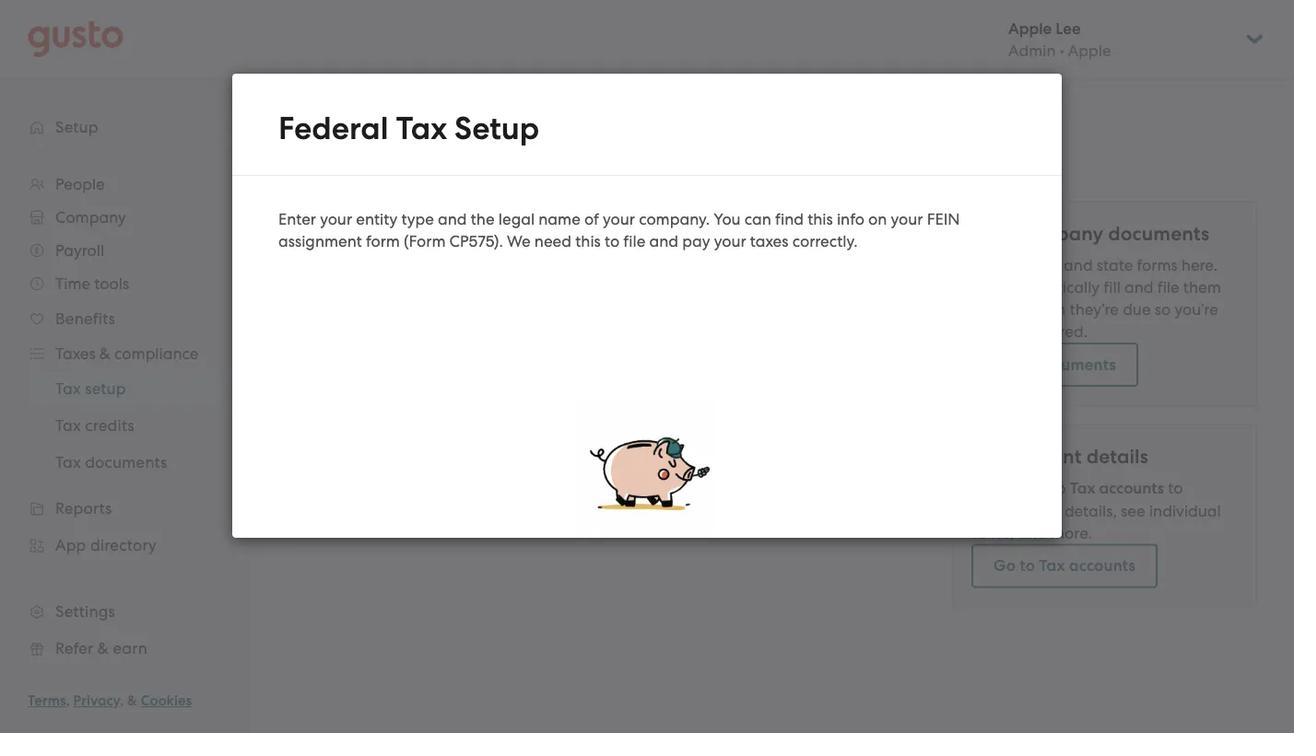 Task type: vqa. For each thing, say whether or not it's contained in the screenshot.
"by" in the left bottom of the page
no



Task type: locate. For each thing, give the bounding box(es) containing it.
accounts down more.
[[1069, 557, 1136, 576]]

more.
[[1051, 524, 1093, 543]]

1 vertical spatial federal
[[287, 202, 369, 230]]

privacy link
[[73, 693, 120, 710]]

0 vertical spatial federal
[[278, 110, 389, 148]]

this down the of
[[575, 232, 601, 251]]

your right the of
[[603, 210, 635, 229]]

0 horizontal spatial ,
[[66, 693, 70, 710]]

and right irs on the top of the page
[[1064, 256, 1093, 275]]

head
[[972, 479, 1012, 498]]

1 horizontal spatial we
[[972, 278, 995, 297]]

and up due
[[1125, 278, 1154, 297]]

your left irs on the top of the page
[[1002, 256, 1034, 275]]

we down "legal"
[[507, 232, 531, 251]]

manage
[[972, 502, 1033, 520]]

setup
[[455, 110, 539, 148], [419, 202, 483, 230]]

assignment
[[278, 232, 362, 251]]

file
[[624, 232, 646, 251], [1158, 278, 1180, 297]]

correctly.
[[793, 232, 858, 251]]

federal tax setup up type
[[278, 110, 539, 148]]

1 horizontal spatial ,
[[120, 693, 124, 710]]

need
[[535, 232, 572, 251]]

forms
[[1137, 256, 1178, 275]]

accounts
[[1099, 479, 1164, 498], [1069, 557, 1136, 576]]

irs
[[1038, 256, 1060, 275]]

to right need
[[605, 232, 620, 251]]

on
[[868, 210, 887, 229]]

0 vertical spatial file
[[624, 232, 646, 251]]

individual
[[1149, 502, 1221, 520]]

see
[[972, 256, 998, 275]]

you're
[[1175, 301, 1219, 319]]

your inside see your irs and state forms here. we automatically fill and file them for you when they're due so you're always covered.
[[1002, 256, 1034, 275]]

the up cp575).
[[471, 210, 495, 229]]

documents up forms
[[1108, 223, 1210, 246]]

1 vertical spatial file
[[1158, 278, 1180, 297]]

tax down more.
[[1039, 557, 1065, 576]]

1 vertical spatial federal tax setup
[[287, 202, 483, 230]]

them
[[1184, 278, 1221, 297]]

enter
[[278, 210, 316, 229]]

1 horizontal spatial this
[[808, 210, 833, 229]]

file up so
[[1158, 278, 1180, 297]]

to right over
[[1051, 479, 1066, 498]]

your
[[320, 210, 352, 229], [603, 210, 635, 229], [891, 210, 923, 229], [714, 232, 746, 251], [1002, 256, 1034, 275]]

see
[[1121, 502, 1146, 520]]

0 horizontal spatial this
[[575, 232, 601, 251]]

0 horizontal spatial we
[[507, 232, 531, 251]]

pay
[[682, 232, 710, 251]]

company.
[[639, 210, 710, 229]]

federal tax setup
[[278, 110, 539, 148], [287, 202, 483, 230]]

1 vertical spatial the
[[1037, 502, 1061, 520]]

to right go
[[1020, 557, 1035, 576]]

0 vertical spatial setup
[[455, 110, 539, 148]]

tax up the enter
[[287, 134, 338, 171]]

the inside to manage the details, see individual taxes, and more.
[[1037, 502, 1061, 520]]

1 horizontal spatial the
[[1037, 502, 1061, 520]]

tax account details
[[972, 446, 1149, 469]]

documents
[[1108, 223, 1210, 246], [1034, 355, 1116, 374]]

the down over
[[1037, 502, 1061, 520]]

to inside enter your entity type and the legal name of your company. you can find this info on your fein assignment form (form cp575). we need this to file and pay your taxes correctly.
[[605, 232, 620, 251]]

and down manage
[[1018, 524, 1047, 543]]

federal inside document
[[278, 110, 389, 148]]

this
[[808, 210, 833, 229], [575, 232, 601, 251]]

tax
[[396, 110, 447, 148], [287, 134, 338, 171], [375, 202, 413, 230], [972, 446, 1004, 469], [1070, 479, 1096, 498], [1039, 557, 1065, 576]]

your right on
[[891, 210, 923, 229]]

find
[[775, 210, 804, 229]]

, left privacy
[[66, 693, 70, 710]]

the
[[471, 210, 495, 229], [1037, 502, 1061, 520]]

your
[[972, 223, 1013, 246]]

1 vertical spatial this
[[575, 232, 601, 251]]

to up "individual"
[[1168, 479, 1183, 498]]

federal
[[278, 110, 389, 148], [287, 202, 369, 230], [380, 241, 435, 259]]

can
[[745, 210, 772, 229]]

federal tax setup inside document
[[278, 110, 539, 148]]

legal
[[499, 210, 535, 229]]

setup inside document
[[455, 110, 539, 148]]

,
[[66, 693, 70, 710], [120, 693, 124, 710]]

federal tax setup up form
[[287, 202, 483, 230]]

privacy
[[73, 693, 120, 710]]

covered.
[[1026, 323, 1088, 341]]

tax setup
[[287, 134, 426, 171]]

, left &
[[120, 693, 124, 710]]

taxes,
[[972, 524, 1014, 543]]

go to tax accounts button
[[972, 544, 1158, 589]]

documents down covered.
[[1034, 355, 1116, 374]]

1 horizontal spatial file
[[1158, 278, 1180, 297]]

0 vertical spatial federal tax setup
[[278, 110, 539, 148]]

2 vertical spatial federal
[[380, 241, 435, 259]]

federal ein
[[380, 241, 464, 259]]

your up assignment
[[320, 210, 352, 229]]

info
[[837, 210, 865, 229]]

file inside enter your entity type and the legal name of your company. you can find this info on your fein assignment form (form cp575). we need this to file and pay your taxes correctly.
[[624, 232, 646, 251]]

0 vertical spatial documents
[[1108, 223, 1210, 246]]

to inside head over to tax accounts
[[1051, 479, 1066, 498]]

view documents
[[994, 355, 1116, 374]]

when
[[1026, 301, 1066, 319]]

we down see on the right top of page
[[972, 278, 995, 297]]

accounts up see
[[1099, 479, 1164, 498]]

to
[[605, 232, 620, 251], [1051, 479, 1066, 498], [1168, 479, 1183, 498], [1020, 557, 1035, 576]]

we inside enter your entity type and the legal name of your company. you can find this info on your fein assignment form (form cp575). we need this to file and pay your taxes correctly.
[[507, 232, 531, 251]]

0 horizontal spatial the
[[471, 210, 495, 229]]

file down company.
[[624, 232, 646, 251]]

1 vertical spatial accounts
[[1069, 557, 1136, 576]]

0 horizontal spatial file
[[624, 232, 646, 251]]

0 vertical spatial we
[[507, 232, 531, 251]]

so
[[1155, 301, 1171, 319]]

we
[[507, 232, 531, 251], [972, 278, 995, 297]]

and down company.
[[649, 232, 679, 251]]

1 vertical spatial we
[[972, 278, 995, 297]]

go
[[994, 557, 1016, 576]]

this up correctly.
[[808, 210, 833, 229]]

to inside to manage the details, see individual taxes, and more.
[[1168, 479, 1183, 498]]

and
[[438, 210, 467, 229], [649, 232, 679, 251], [1064, 256, 1093, 275], [1125, 278, 1154, 297], [1018, 524, 1047, 543]]

and inside to manage the details, see individual taxes, and more.
[[1018, 524, 1047, 543]]

tax up type
[[396, 110, 447, 148]]

0 vertical spatial the
[[471, 210, 495, 229]]

see your irs and state forms here. we automatically fill and file them for you when they're due so you're always covered.
[[972, 256, 1221, 341]]



Task type: describe. For each thing, give the bounding box(es) containing it.
name
[[539, 210, 581, 229]]

they're
[[1070, 301, 1119, 319]]

head over to tax accounts
[[972, 479, 1164, 498]]

state
[[1097, 256, 1133, 275]]

terms link
[[28, 693, 66, 710]]

company
[[1018, 223, 1104, 246]]

to inside button
[[1020, 557, 1035, 576]]

setup
[[345, 134, 426, 171]]

you
[[714, 210, 741, 229]]

we inside see your irs and state forms here. we automatically fill and file them for you when they're due so you're always covered.
[[972, 278, 995, 297]]

&
[[127, 693, 137, 710]]

terms , privacy , & cookies
[[28, 693, 192, 710]]

fill
[[1104, 278, 1121, 297]]

to manage the details, see individual taxes, and more.
[[972, 479, 1221, 543]]

ein
[[439, 241, 464, 259]]

0 vertical spatial this
[[808, 210, 833, 229]]

of
[[584, 210, 599, 229]]

tax inside document
[[396, 110, 447, 148]]

type
[[401, 210, 434, 229]]

due
[[1123, 301, 1151, 319]]

cp575).
[[450, 232, 503, 251]]

automatically
[[999, 278, 1100, 297]]

the inside enter your entity type and the legal name of your company. you can find this info on your fein assignment form (form cp575). we need this to file and pay your taxes correctly.
[[471, 210, 495, 229]]

form
[[366, 232, 400, 251]]

your company documents
[[972, 223, 1210, 246]]

tax up details,
[[1070, 479, 1096, 498]]

2 , from the left
[[120, 693, 124, 710]]

over
[[1016, 479, 1047, 498]]

fein
[[927, 210, 960, 229]]

view
[[994, 355, 1030, 374]]

taxes
[[750, 232, 789, 251]]

(form
[[404, 232, 446, 251]]

details
[[1087, 446, 1149, 469]]

details,
[[1065, 502, 1117, 520]]

cookies
[[141, 693, 192, 710]]

federal for tax
[[287, 202, 369, 230]]

here.
[[1182, 256, 1218, 275]]

cookies button
[[141, 690, 192, 713]]

tax up head
[[972, 446, 1004, 469]]

and up ein
[[438, 210, 467, 229]]

you
[[996, 301, 1022, 319]]

terms
[[28, 693, 66, 710]]

federal for federal
[[380, 241, 435, 259]]

for
[[972, 301, 992, 319]]

1 vertical spatial documents
[[1034, 355, 1116, 374]]

1 vertical spatial setup
[[419, 202, 483, 230]]

entity
[[356, 210, 398, 229]]

tax inside button
[[1039, 557, 1065, 576]]

enter your entity type and the legal name of your company. you can find this info on your fein assignment form (form cp575). we need this to file and pay your taxes correctly.
[[278, 210, 960, 251]]

view documents link
[[972, 343, 1138, 387]]

file inside see your irs and state forms here. we automatically fill and file them for you when they're due so you're always covered.
[[1158, 278, 1180, 297]]

home image
[[28, 21, 124, 58]]

n/a
[[479, 241, 507, 259]]

1 , from the left
[[66, 693, 70, 710]]

account
[[1009, 446, 1082, 469]]

go to tax accounts
[[994, 557, 1136, 576]]

your down you
[[714, 232, 746, 251]]

always
[[972, 323, 1022, 341]]

federal tax setup document
[[232, 74, 1062, 538]]

accounts inside button
[[1069, 557, 1136, 576]]

account menu element
[[985, 0, 1267, 78]]

tax up form
[[375, 202, 413, 230]]

0 vertical spatial accounts
[[1099, 479, 1164, 498]]



